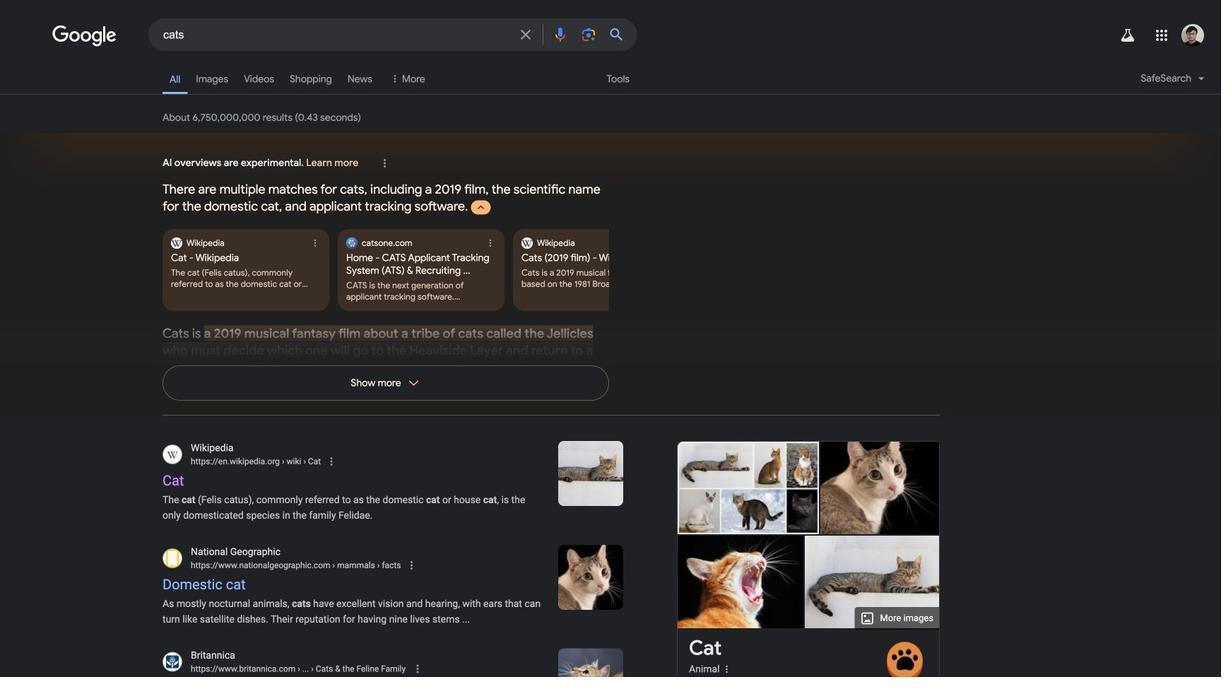 Task type: describe. For each thing, give the bounding box(es) containing it.
domestic cat image
[[821, 416, 939, 534]]

more options image
[[720, 662, 734, 677]]

cat | breeds, origins, history, body types, senses, behavior ... image
[[677, 536, 807, 628]]

google image
[[52, 25, 117, 47]]

search by image image
[[580, 26, 597, 43]]

upload.wikimedia.org/wikipedia/commons/0/0b/cat_po... image
[[678, 442, 819, 534]]

cats from www.nationalgeographic.com image
[[558, 545, 623, 610]]

more options image
[[721, 664, 733, 675]]



Task type: vqa. For each thing, say whether or not it's contained in the screenshot.
Search Labs icon
yes



Task type: locate. For each thing, give the bounding box(es) containing it.
None text field
[[191, 455, 321, 468], [331, 560, 401, 570], [191, 455, 321, 468], [331, 560, 401, 570]]

cat - wikipedia image
[[801, 536, 952, 628]]

None text field
[[280, 457, 321, 467], [191, 559, 401, 572], [191, 663, 406, 675], [296, 664, 406, 674], [280, 457, 321, 467], [191, 559, 401, 572], [191, 663, 406, 675], [296, 664, 406, 674]]

search by voice image
[[552, 26, 569, 43]]

search labs image
[[1120, 27, 1137, 44]]

list
[[163, 229, 694, 311]]

heading
[[689, 637, 722, 660]]

cats from en.wikipedia.org image
[[558, 441, 623, 506]]

navigation
[[0, 62, 1222, 103]]

None search field
[[0, 18, 638, 51]]

Search text field
[[163, 27, 509, 45]]



